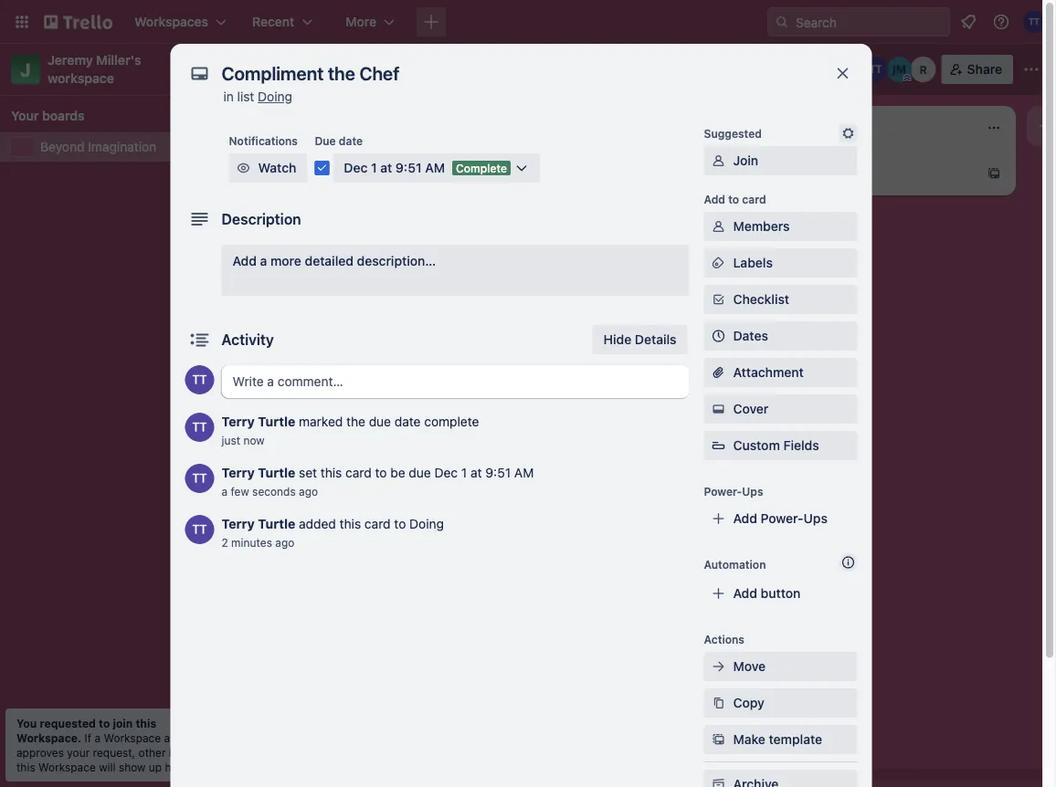 Task type: describe. For each thing, give the bounding box(es) containing it.
now
[[243, 434, 265, 447]]

join link
[[704, 146, 858, 175]]

dec for dec 1
[[548, 235, 569, 248]]

0 horizontal spatial power-
[[704, 485, 742, 498]]

am inside the terry turtle set this card to be due dec 1 at 9:51 am a few seconds ago
[[514, 466, 534, 481]]

to inside the terry turtle added this card to doing 2 minutes ago
[[394, 517, 406, 532]]

checklist
[[733, 292, 789, 307]]

join
[[733, 153, 759, 168]]

doing inside the terry turtle added this card to doing 2 minutes ago
[[409, 517, 444, 532]]

create from template… image for leftmost the "add a card" button
[[468, 474, 482, 488]]

hide details link
[[593, 325, 688, 355]]

board button
[[496, 55, 594, 84]]

sm image for make template
[[709, 731, 728, 749]]

beyond inside "beyond imagination" link
[[40, 139, 85, 154]]

to up members
[[728, 193, 739, 206]]

instagram
[[310, 367, 368, 382]]

show
[[119, 761, 146, 774]]

due
[[315, 134, 336, 147]]

request,
[[93, 746, 135, 759]]

workspace
[[48, 71, 114, 86]]

complete
[[424, 414, 479, 429]]

the
[[346, 414, 365, 429]]

up
[[149, 761, 162, 774]]

your
[[11, 108, 39, 123]]

add down power-ups
[[733, 511, 757, 526]]

1 up the "marked"
[[314, 392, 319, 405]]

share button
[[942, 55, 1013, 84]]

ago inside the terry turtle added this card to doing 2 minutes ago
[[275, 536, 295, 549]]

terry for set this card to be due dec 1 at 9:51 am
[[222, 466, 255, 481]]

terry turtle (terryturtle) image up complete
[[461, 388, 482, 410]]

make template
[[733, 732, 822, 747]]

other
[[138, 746, 166, 759]]

add a more detailed description… link
[[222, 245, 689, 296]]

custom
[[733, 438, 780, 453]]

automation
[[704, 558, 766, 571]]

dec for dec 1 at 9:51 am
[[344, 160, 368, 175]]

Search field
[[789, 8, 949, 36]]

beyond imagination link
[[40, 138, 227, 156]]

labels link
[[704, 249, 858, 278]]

turtle for added this card to doing
[[258, 517, 295, 532]]

0 vertical spatial doing
[[258, 89, 292, 104]]

jeremy
[[48, 53, 93, 68]]

jeremy miller (jeremymiller198) image
[[887, 57, 913, 82]]

0 vertical spatial at
[[380, 160, 392, 175]]

marked
[[299, 414, 343, 429]]

terry turtle (terryturtle) image right open information menu "image"
[[1023, 11, 1045, 33]]

sm image for join
[[709, 152, 728, 170]]

custom fields
[[733, 438, 819, 453]]

back to home image
[[44, 7, 112, 37]]

description
[[222, 211, 301, 228]]

1 up the
[[350, 392, 356, 405]]

dec 1 at 9:51 am
[[344, 160, 445, 175]]

will
[[99, 761, 116, 774]]

kickoff meeting link
[[267, 432, 479, 450]]

1 horizontal spatial power-
[[761, 511, 804, 526]]

sm image for cover
[[709, 400, 728, 418]]

just
[[222, 434, 240, 447]]

create
[[267, 367, 306, 382]]

ago inside the terry turtle set this card to be due dec 1 at 9:51 am a few seconds ago
[[299, 485, 318, 498]]

terry turtle set this card to be due dec 1 at 9:51 am a few seconds ago
[[222, 466, 534, 498]]

this inside the terry turtle added this card to doing 2 minutes ago
[[340, 517, 361, 532]]

be
[[390, 466, 405, 481]]

kickoff meeting
[[267, 433, 359, 448]]

copy link
[[704, 689, 858, 718]]

date inside 'terry turtle marked the due date complete just now'
[[395, 414, 421, 429]]

set
[[299, 466, 317, 481]]

due inside 'terry turtle marked the due date complete just now'
[[369, 414, 391, 429]]

color: bold red, title: "thoughts" element
[[526, 157, 563, 164]]

terry turtle (terryturtle) image left just
[[185, 413, 214, 442]]

labels
[[733, 255, 773, 270]]

terry for added this card to doing
[[222, 517, 255, 532]]

at inside the terry turtle set this card to be due dec 1 at 9:51 am a few seconds ago
[[471, 466, 482, 481]]

0 horizontal spatial add a card button
[[256, 466, 461, 496]]

0 vertical spatial date
[[339, 134, 363, 147]]

meeting
[[311, 433, 359, 448]]

j
[[20, 58, 31, 80]]

boards inside if a workspace admin approves your request, other boards in this workspace will show up here.
[[169, 746, 205, 759]]

jeremy miller's workspace
[[48, 53, 145, 86]]

doing link
[[258, 89, 292, 104]]

0 horizontal spatial beyond imagination
[[40, 139, 156, 154]]

workspace.
[[16, 732, 81, 745]]

search image
[[775, 15, 789, 29]]

dec 1
[[548, 235, 577, 248]]

r button
[[911, 57, 936, 82]]

join
[[113, 717, 133, 730]]

notifications
[[229, 134, 298, 147]]

filters button
[[779, 55, 849, 84]]

imagination inside 'text field'
[[324, 59, 417, 79]]

add left more
[[233, 254, 257, 269]]

miller's
[[96, 53, 141, 68]]

open information menu image
[[992, 13, 1011, 31]]

turtle for set this card to be due dec 1 at 9:51 am
[[258, 466, 295, 481]]

actions
[[704, 633, 745, 646]]

power-ups
[[704, 485, 763, 498]]

cover link
[[704, 395, 858, 424]]

a inside if a workspace admin approves your request, other boards in this workspace will show up here.
[[94, 732, 101, 745]]

beyond inside beyond imagination 'text field'
[[261, 59, 320, 79]]

0 vertical spatial workspace
[[104, 732, 161, 745]]

terry turtle (terryturtle) image left few
[[185, 464, 214, 493]]

dates
[[733, 328, 768, 344]]

add a card for rightmost the "add a card" button
[[804, 166, 869, 181]]

detailed
[[305, 254, 354, 269]]

dates button
[[704, 322, 858, 351]]

1 horizontal spatial create from template… image
[[727, 276, 742, 291]]

add to card
[[704, 193, 766, 206]]

a few seconds ago link
[[222, 485, 318, 498]]

board
[[527, 62, 562, 77]]

create from template… image for rightmost the "add a card" button
[[987, 166, 1001, 181]]

watch
[[258, 160, 296, 175]]

turtle for marked the due date complete
[[258, 414, 295, 429]]

attachment
[[733, 365, 804, 380]]

attachment button
[[704, 358, 858, 387]]

thinking link
[[526, 168, 738, 186]]

to inside you requested to join this workspace.
[[99, 717, 110, 730]]

1 horizontal spatial in
[[223, 89, 234, 104]]

1 vertical spatial imagination
[[88, 139, 156, 154]]

Write a comment text field
[[222, 365, 689, 398]]



Task type: locate. For each thing, give the bounding box(es) containing it.
boards right your
[[42, 108, 85, 123]]

card inside the terry turtle added this card to doing 2 minutes ago
[[365, 517, 391, 532]]

terry turtle (terryturtle) image left r in the top of the page
[[863, 57, 889, 82]]

1 horizontal spatial ups
[[804, 511, 828, 526]]

1 vertical spatial workspace
[[38, 761, 96, 774]]

add a card down kickoff meeting
[[285, 473, 350, 488]]

filters
[[807, 62, 844, 77]]

1 horizontal spatial at
[[471, 466, 482, 481]]

automation image
[[746, 55, 772, 80]]

boards
[[42, 108, 85, 123], [169, 746, 205, 759]]

few
[[231, 485, 249, 498]]

sm image inside join link
[[709, 152, 728, 170]]

this
[[321, 466, 342, 481], [340, 517, 361, 532], [136, 717, 156, 730], [16, 761, 35, 774]]

complete
[[456, 162, 507, 175]]

terry turtle (terryturtle) image
[[863, 57, 889, 82], [185, 365, 214, 395], [185, 515, 214, 545]]

1 turtle from the top
[[258, 414, 295, 429]]

doing down the terry turtle set this card to be due dec 1 at 9:51 am a few seconds ago on the bottom of the page
[[409, 517, 444, 532]]

beyond down your boards
[[40, 139, 85, 154]]

sm image for members
[[709, 217, 728, 236]]

sm image for suggested
[[839, 124, 858, 143]]

sm image inside cover link
[[709, 400, 728, 418]]

due date
[[315, 134, 363, 147]]

1 horizontal spatial add a card
[[804, 166, 869, 181]]

a inside the terry turtle set this card to be due dec 1 at 9:51 am a few seconds ago
[[222, 485, 228, 498]]

dec
[[344, 160, 368, 175], [548, 235, 569, 248], [434, 466, 458, 481]]

suggested
[[704, 127, 762, 140]]

sm image down filters
[[839, 124, 858, 143]]

sm image inside make template link
[[709, 731, 728, 749]]

0 horizontal spatial 9:51
[[396, 160, 422, 175]]

due
[[369, 414, 391, 429], [409, 466, 431, 481]]

1 vertical spatial doing
[[409, 517, 444, 532]]

0 vertical spatial boards
[[42, 108, 85, 123]]

0 horizontal spatial boards
[[42, 108, 85, 123]]

1 vertical spatial ago
[[275, 536, 295, 549]]

1 vertical spatial create from template… image
[[727, 276, 742, 291]]

checklist link
[[704, 285, 858, 314]]

imagination up due date
[[324, 59, 417, 79]]

members link
[[704, 212, 858, 241]]

1 vertical spatial 9:51
[[485, 466, 511, 481]]

you
[[16, 717, 37, 730]]

0 horizontal spatial am
[[425, 160, 445, 175]]

0 vertical spatial turtle
[[258, 414, 295, 429]]

0 vertical spatial beyond
[[261, 59, 320, 79]]

0 horizontal spatial add a card
[[285, 473, 350, 488]]

add power-ups link
[[704, 504, 858, 534]]

0 horizontal spatial date
[[339, 134, 363, 147]]

create from template… image
[[987, 166, 1001, 181], [727, 276, 742, 291], [468, 474, 482, 488]]

a right if
[[94, 732, 101, 745]]

2 turtle from the top
[[258, 466, 295, 481]]

beyond up doing link
[[261, 59, 320, 79]]

due inside the terry turtle set this card to be due dec 1 at 9:51 am a few seconds ago
[[409, 466, 431, 481]]

dec down 'thinking' at the top
[[548, 235, 569, 248]]

due up kickoff meeting link
[[369, 414, 391, 429]]

to
[[728, 193, 739, 206], [375, 466, 387, 481], [394, 517, 406, 532], [99, 717, 110, 730]]

2 vertical spatial turtle
[[258, 517, 295, 532]]

terry inside 'terry turtle marked the due date complete just now'
[[222, 414, 255, 429]]

sm image inside checklist link
[[709, 291, 728, 309]]

button
[[761, 586, 801, 601]]

in inside if a workspace admin approves your request, other boards in this workspace will show up here.
[[208, 746, 217, 759]]

card inside the terry turtle set this card to be due dec 1 at 9:51 am a few seconds ago
[[346, 466, 372, 481]]

0 horizontal spatial at
[[380, 160, 392, 175]]

doing right 'list'
[[258, 89, 292, 104]]

2 vertical spatial dec
[[434, 466, 458, 481]]

terry inside the terry turtle set this card to be due dec 1 at 9:51 am a few seconds ago
[[222, 466, 255, 481]]

2 vertical spatial terry turtle (terryturtle) image
[[185, 515, 214, 545]]

1 vertical spatial at
[[471, 466, 482, 481]]

terry up few
[[222, 466, 255, 481]]

sm image inside copy link
[[709, 694, 728, 713]]

your boards
[[11, 108, 85, 123]]

sm image down actions
[[709, 658, 728, 676]]

workspace down join
[[104, 732, 161, 745]]

at right mark due date as complete option
[[380, 160, 392, 175]]

terry turtle (terryturtle) image left 'create'
[[185, 365, 214, 395]]

this inside if a workspace admin approves your request, other boards in this workspace will show up here.
[[16, 761, 35, 774]]

0 vertical spatial due
[[369, 414, 391, 429]]

boards down the 'admin'
[[169, 746, 205, 759]]

add a card for leftmost the "add a card" button
[[285, 473, 350, 488]]

add button button
[[704, 579, 858, 609]]

1 vertical spatial power-
[[761, 511, 804, 526]]

1 vertical spatial in
[[208, 746, 217, 759]]

your
[[67, 746, 90, 759]]

dec inside option
[[548, 235, 569, 248]]

copy
[[733, 696, 765, 711]]

power-
[[704, 485, 742, 498], [761, 511, 804, 526]]

0 horizontal spatial workspace
[[38, 761, 96, 774]]

2
[[222, 536, 228, 549]]

terry turtle (terryturtle) image
[[1023, 11, 1045, 33], [461, 388, 482, 410], [185, 413, 214, 442], [185, 464, 214, 493]]

to left join
[[99, 717, 110, 730]]

0 vertical spatial am
[[425, 160, 445, 175]]

to left be
[[375, 466, 387, 481]]

terry inside the terry turtle added this card to doing 2 minutes ago
[[222, 517, 255, 532]]

add down suggested
[[704, 193, 725, 206]]

more
[[270, 254, 301, 269]]

this down the approves
[[16, 761, 35, 774]]

sm image down add to card on the right of page
[[709, 217, 728, 236]]

0 horizontal spatial imagination
[[88, 139, 156, 154]]

sm image left watch on the top left of page
[[234, 159, 253, 177]]

add
[[804, 166, 828, 181], [704, 193, 725, 206], [233, 254, 257, 269], [285, 473, 309, 488], [733, 511, 757, 526], [733, 586, 757, 601]]

fields
[[783, 438, 819, 453]]

1 vertical spatial add a card
[[285, 473, 350, 488]]

1 right mark due date as complete option
[[371, 160, 377, 175]]

9:51
[[396, 160, 422, 175], [485, 466, 511, 481]]

Board name text field
[[252, 55, 426, 84]]

0 vertical spatial imagination
[[324, 59, 417, 79]]

due right be
[[409, 466, 431, 481]]

date up kickoff meeting link
[[395, 414, 421, 429]]

1 horizontal spatial boards
[[169, 746, 205, 759]]

0 vertical spatial ups
[[742, 485, 763, 498]]

members
[[733, 219, 790, 234]]

0 vertical spatial ago
[[299, 485, 318, 498]]

if
[[84, 732, 91, 745]]

sm image left the copy
[[709, 694, 728, 713]]

a down kickoff meeting
[[313, 473, 320, 488]]

rubyanndersson (rubyanndersson) image
[[911, 57, 936, 82]]

1 vertical spatial ups
[[804, 511, 828, 526]]

1 vertical spatial beyond imagination
[[40, 139, 156, 154]]

power- down custom
[[704, 485, 742, 498]]

0 vertical spatial beyond imagination
[[261, 59, 417, 79]]

in left 'list'
[[223, 89, 234, 104]]

added
[[299, 517, 336, 532]]

add a more detailed description…
[[233, 254, 436, 269]]

details
[[635, 332, 677, 347]]

turtle
[[258, 414, 295, 429], [258, 466, 295, 481], [258, 517, 295, 532]]

1 vertical spatial am
[[514, 466, 534, 481]]

1 inside option
[[572, 235, 577, 248]]

sm image inside watch button
[[234, 159, 253, 177]]

0 vertical spatial terry turtle (terryturtle) image
[[863, 57, 889, 82]]

Dec 1 checkbox
[[526, 230, 582, 252]]

add down automation
[[733, 586, 757, 601]]

turtle inside 'terry turtle marked the due date complete just now'
[[258, 414, 295, 429]]

to down the terry turtle set this card to be due dec 1 at 9:51 am a few seconds ago on the bottom of the page
[[394, 517, 406, 532]]

this right added
[[340, 517, 361, 532]]

1 horizontal spatial am
[[514, 466, 534, 481]]

0 vertical spatial 9:51
[[396, 160, 422, 175]]

beyond imagination up doing link
[[261, 59, 417, 79]]

sm image for copy
[[709, 694, 728, 713]]

turtle inside the terry turtle added this card to doing 2 minutes ago
[[258, 517, 295, 532]]

sm image left 'join'
[[709, 152, 728, 170]]

1 horizontal spatial beyond
[[261, 59, 320, 79]]

mark due date as complete image
[[315, 161, 329, 175]]

ups up add power-ups
[[742, 485, 763, 498]]

1 horizontal spatial dec
[[434, 466, 458, 481]]

1 vertical spatial boards
[[169, 746, 205, 759]]

your boards with 1 items element
[[11, 105, 217, 127]]

to inside the terry turtle set this card to be due dec 1 at 9:51 am a few seconds ago
[[375, 466, 387, 481]]

ago down set
[[299, 485, 318, 498]]

0 vertical spatial terry
[[222, 414, 255, 429]]

terry
[[222, 414, 255, 429], [222, 466, 255, 481], [222, 517, 255, 532]]

sm image left make
[[709, 731, 728, 749]]

1 horizontal spatial workspace
[[104, 732, 161, 745]]

this right set
[[321, 466, 342, 481]]

in
[[223, 89, 234, 104], [208, 746, 217, 759]]

turtle up 'seconds'
[[258, 466, 295, 481]]

card
[[842, 166, 869, 181], [742, 193, 766, 206], [346, 466, 372, 481], [323, 473, 350, 488], [365, 517, 391, 532]]

1 vertical spatial dec
[[548, 235, 569, 248]]

imagination down your boards with 1 items 'element'
[[88, 139, 156, 154]]

custom fields button
[[704, 437, 858, 455]]

ups down fields
[[804, 511, 828, 526]]

sm image left the "labels"
[[709, 254, 728, 272]]

2 sm image from the top
[[709, 694, 728, 713]]

minutes
[[231, 536, 272, 549]]

1 vertical spatial date
[[395, 414, 421, 429]]

sm image for labels
[[709, 254, 728, 272]]

sm image
[[709, 217, 728, 236], [709, 694, 728, 713]]

add power-ups
[[733, 511, 828, 526]]

create instagram
[[267, 367, 368, 382]]

1 down complete
[[461, 466, 467, 481]]

r
[[920, 63, 927, 76]]

cover
[[733, 402, 769, 417]]

1 inside the terry turtle set this card to be due dec 1 at 9:51 am a few seconds ago
[[461, 466, 467, 481]]

sm image for checklist
[[709, 291, 728, 309]]

2 horizontal spatial create from template… image
[[987, 166, 1001, 181]]

workspace down your
[[38, 761, 96, 774]]

0 horizontal spatial doing
[[258, 89, 292, 104]]

a left few
[[222, 485, 228, 498]]

terry turtle marked the due date complete just now
[[222, 414, 479, 447]]

sm image inside 'members' link
[[709, 217, 728, 236]]

sm image for move
[[709, 658, 728, 676]]

ago right minutes
[[275, 536, 295, 549]]

0 horizontal spatial due
[[369, 414, 391, 429]]

1 horizontal spatial add a card button
[[775, 159, 979, 188]]

1 sm image from the top
[[709, 217, 728, 236]]

requested
[[40, 717, 96, 730]]

add a card up 'members' link
[[804, 166, 869, 181]]

turtle up 2 minutes ago link
[[258, 517, 295, 532]]

1 vertical spatial terry turtle (terryturtle) image
[[185, 365, 214, 395]]

sm image inside the move link
[[709, 658, 728, 676]]

sm image down make template link
[[709, 776, 728, 788]]

this inside the terry turtle set this card to be due dec 1 at 9:51 am a few seconds ago
[[321, 466, 342, 481]]

turtle up the kickoff
[[258, 414, 295, 429]]

0 notifications image
[[958, 11, 979, 33]]

description…
[[357, 254, 436, 269]]

primary element
[[0, 0, 1056, 44]]

None text field
[[212, 57, 815, 90]]

share
[[967, 62, 1002, 77]]

3 turtle from the top
[[258, 517, 295, 532]]

Mark due date as complete checkbox
[[315, 161, 329, 175]]

boards inside 'element'
[[42, 108, 85, 123]]

at down complete
[[471, 466, 482, 481]]

sm image
[[839, 124, 858, 143], [709, 152, 728, 170], [234, 159, 253, 177], [709, 254, 728, 272], [709, 291, 728, 309], [709, 400, 728, 418], [709, 658, 728, 676], [709, 731, 728, 749], [709, 776, 728, 788]]

this inside you requested to join this workspace.
[[136, 717, 156, 730]]

sm image left checklist
[[709, 291, 728, 309]]

make
[[733, 732, 766, 747]]

1 vertical spatial beyond
[[40, 139, 85, 154]]

3 terry from the top
[[222, 517, 255, 532]]

turtle inside the terry turtle set this card to be due dec 1 at 9:51 am a few seconds ago
[[258, 466, 295, 481]]

1 vertical spatial due
[[409, 466, 431, 481]]

create instagram link
[[267, 366, 479, 384]]

1 vertical spatial sm image
[[709, 694, 728, 713]]

0 vertical spatial power-
[[704, 485, 742, 498]]

this right join
[[136, 717, 156, 730]]

terry turtle added this card to doing 2 minutes ago
[[222, 517, 444, 549]]

beyond
[[261, 59, 320, 79], [40, 139, 85, 154]]

add up 'members' link
[[804, 166, 828, 181]]

template
[[769, 732, 822, 747]]

date right due
[[339, 134, 363, 147]]

2 horizontal spatial dec
[[548, 235, 569, 248]]

show menu image
[[1022, 60, 1041, 79]]

power- down power-ups
[[761, 511, 804, 526]]

sm image for watch
[[234, 159, 253, 177]]

beyond imagination inside 'text field'
[[261, 59, 417, 79]]

doing
[[258, 89, 292, 104], [409, 517, 444, 532]]

0 horizontal spatial in
[[208, 746, 217, 759]]

0 vertical spatial dec
[[344, 160, 368, 175]]

2 terry from the top
[[222, 466, 255, 481]]

just now link
[[222, 434, 265, 447]]

watch button
[[229, 154, 307, 183]]

0 vertical spatial sm image
[[709, 217, 728, 236]]

0 horizontal spatial ago
[[275, 536, 295, 549]]

dec inside the terry turtle set this card to be due dec 1 at 9:51 am a few seconds ago
[[434, 466, 458, 481]]

a left more
[[260, 254, 267, 269]]

terry for marked the due date complete
[[222, 414, 255, 429]]

add a card
[[804, 166, 869, 181], [285, 473, 350, 488]]

dec right be
[[434, 466, 458, 481]]

thinking
[[526, 169, 577, 185]]

dec down due date
[[344, 160, 368, 175]]

date
[[339, 134, 363, 147], [395, 414, 421, 429]]

sm image left cover
[[709, 400, 728, 418]]

1
[[371, 160, 377, 175], [572, 235, 577, 248], [314, 392, 319, 405], [350, 392, 356, 405], [461, 466, 467, 481]]

sm image inside labels "link"
[[709, 254, 728, 272]]

0 vertical spatial create from template… image
[[987, 166, 1001, 181]]

1 terry from the top
[[222, 414, 255, 429]]

seconds
[[252, 485, 296, 498]]

in right other
[[208, 746, 217, 759]]

make template link
[[704, 725, 858, 755]]

beyond imagination down your boards with 1 items 'element'
[[40, 139, 156, 154]]

1 horizontal spatial doing
[[409, 517, 444, 532]]

hide details
[[604, 332, 677, 347]]

in list doing
[[223, 89, 292, 104]]

move
[[733, 659, 766, 674]]

0 vertical spatial add a card
[[804, 166, 869, 181]]

admin
[[164, 732, 195, 745]]

1 vertical spatial terry
[[222, 466, 255, 481]]

list
[[237, 89, 254, 104]]

1 horizontal spatial date
[[395, 414, 421, 429]]

ago
[[299, 485, 318, 498], [275, 536, 295, 549]]

a up 'members' link
[[832, 166, 839, 181]]

1 down 'thinking' at the top
[[572, 235, 577, 248]]

terry up 2
[[222, 517, 255, 532]]

1 horizontal spatial beyond imagination
[[261, 59, 417, 79]]

1 vertical spatial add a card button
[[256, 466, 461, 496]]

if a workspace admin approves your request, other boards in this workspace will show up here.
[[16, 732, 217, 774]]

0 horizontal spatial dec
[[344, 160, 368, 175]]

2 vertical spatial create from template… image
[[468, 474, 482, 488]]

1 horizontal spatial due
[[409, 466, 431, 481]]

0 vertical spatial add a card button
[[775, 159, 979, 188]]

1 horizontal spatial imagination
[[324, 59, 417, 79]]

terry turtle (terryturtle) image left 2
[[185, 515, 214, 545]]

0 vertical spatial in
[[223, 89, 234, 104]]

1 vertical spatial turtle
[[258, 466, 295, 481]]

0 horizontal spatial ups
[[742, 485, 763, 498]]

you requested to join this workspace.
[[16, 717, 156, 745]]

add down the kickoff
[[285, 473, 309, 488]]

9:51 inside the terry turtle set this card to be due dec 1 at 9:51 am a few seconds ago
[[485, 466, 511, 481]]

am
[[425, 160, 445, 175], [514, 466, 534, 481]]

1 horizontal spatial 9:51
[[485, 466, 511, 481]]

2 vertical spatial terry
[[222, 517, 255, 532]]

activity
[[222, 331, 274, 349]]

create board or workspace image
[[422, 13, 440, 31]]

ups
[[742, 485, 763, 498], [804, 511, 828, 526]]

add a card button
[[775, 159, 979, 188], [256, 466, 461, 496]]

0 horizontal spatial beyond
[[40, 139, 85, 154]]

approves
[[16, 746, 64, 759]]

1 horizontal spatial ago
[[299, 485, 318, 498]]

0 horizontal spatial create from template… image
[[468, 474, 482, 488]]

terry up just now link
[[222, 414, 255, 429]]



Task type: vqa. For each thing, say whether or not it's contained in the screenshot.
easy
no



